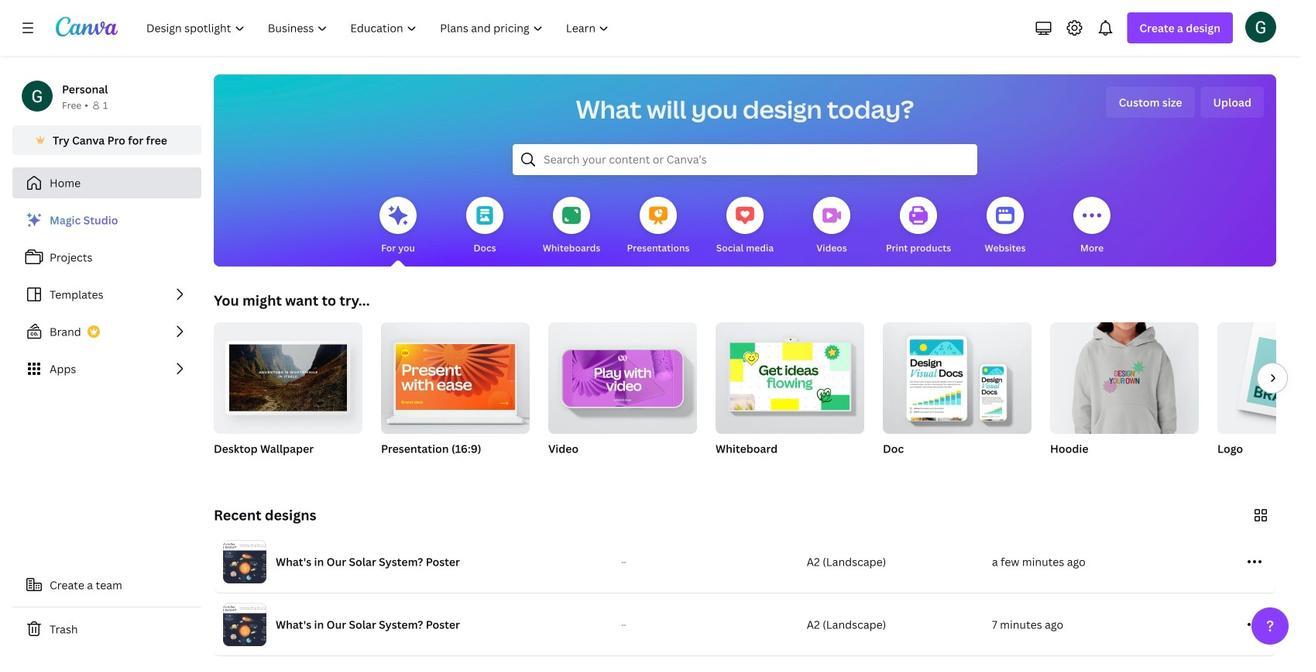 Task type: locate. For each thing, give the bounding box(es) containing it.
list
[[12, 205, 201, 384]]

group
[[214, 316, 363, 476], [214, 316, 363, 434], [381, 316, 530, 476], [381, 316, 530, 434], [549, 316, 697, 476], [549, 316, 697, 434], [716, 316, 865, 476], [716, 316, 865, 434], [883, 322, 1032, 476], [883, 322, 1032, 434], [1051, 322, 1200, 476], [1218, 322, 1302, 476]]

Search search field
[[544, 145, 947, 174]]

None search field
[[513, 144, 978, 175]]

greg robinson image
[[1246, 11, 1277, 42]]



Task type: describe. For each thing, give the bounding box(es) containing it.
top level navigation element
[[136, 12, 623, 43]]



Task type: vqa. For each thing, say whether or not it's contained in the screenshot.
audio
no



